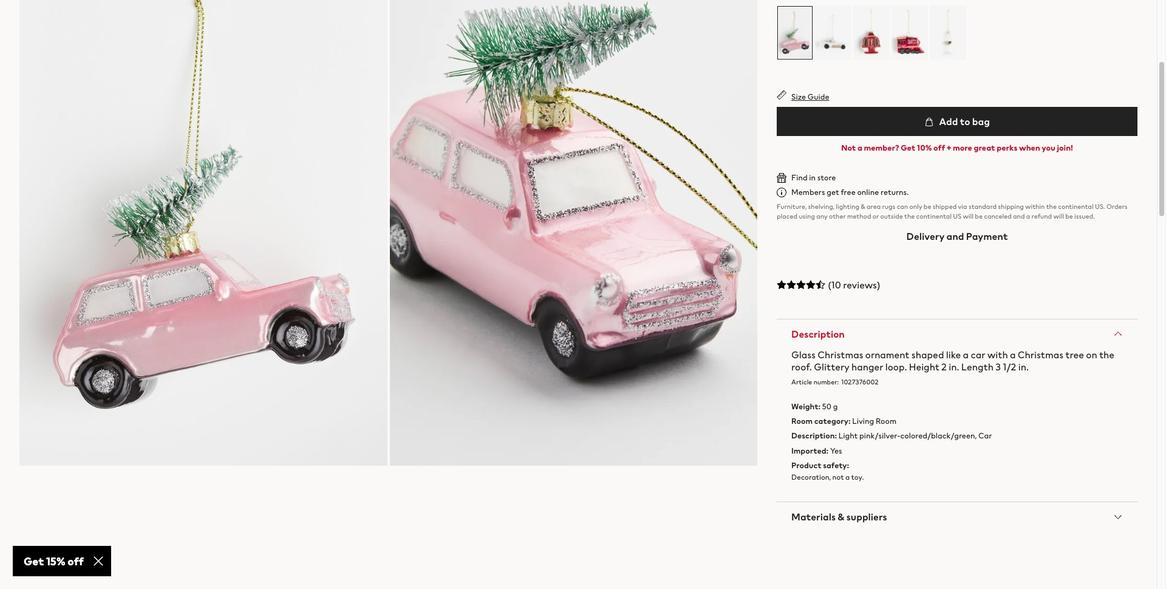 Task type: vqa. For each thing, say whether or not it's contained in the screenshot.
Delivery and Payment at the top of the page
yes



Task type: describe. For each thing, give the bounding box(es) containing it.
more
[[953, 142, 973, 154]]

a right with
[[1010, 347, 1016, 362]]

2 room from the left
[[876, 416, 897, 427]]

weight:
[[792, 401, 821, 412]]

1 horizontal spatial the
[[1047, 202, 1057, 211]]

red/train image
[[892, 5, 928, 60]]

size guide
[[792, 91, 830, 103]]

shaped
[[912, 347, 944, 362]]

get
[[827, 187, 840, 198]]

add
[[940, 114, 958, 129]]

1 will from the left
[[963, 211, 974, 221]]

and inside furniture, shelving, lighting & area rugs can only be shipped via standard shipping within the continental us. orders placed using any other method or outside the continental us will be canceled and a refund will be issued.
[[1013, 211, 1025, 221]]

3
[[996, 360, 1001, 374]]

perks
[[997, 142, 1018, 154]]

light pink/car image
[[777, 5, 814, 60]]

1027376002
[[842, 377, 879, 387]]

white/car image
[[815, 5, 852, 60]]

free
[[841, 187, 856, 198]]

store
[[818, 172, 836, 183]]

you
[[1042, 142, 1056, 154]]

weight: 50 g room category: living room description: light pink/silver-colored/black/green, car imported: yes product safety: decoration, not a toy.
[[792, 401, 992, 483]]

g
[[833, 401, 838, 412]]

loop.
[[886, 360, 907, 374]]

delivery and payment
[[907, 229, 1008, 244]]

the inside glass christmas ornament shaped like a car with a christmas tree on the roof. glittery hanger loop. height 2 in. length 3 1/2 in. article number: 1027376002
[[1100, 347, 1115, 362]]

category:
[[815, 416, 851, 427]]

a inside weight: 50 g room category: living room description: light pink/silver-colored/black/green, car imported: yes product safety: decoration, not a toy.
[[846, 472, 850, 483]]

description:
[[792, 430, 837, 442]]

number:
[[814, 377, 839, 387]]

red/gondola image
[[854, 5, 890, 60]]

materials
[[792, 510, 836, 524]]

lighting
[[836, 202, 860, 211]]

hanger
[[852, 360, 884, 374]]

within
[[1026, 202, 1045, 211]]

materials & suppliers button
[[777, 502, 1138, 532]]

2 horizontal spatial be
[[1066, 211, 1073, 221]]

car
[[971, 347, 986, 362]]

off
[[934, 142, 945, 154]]

decoration,
[[792, 472, 831, 483]]

safety:
[[823, 460, 850, 471]]

car
[[979, 430, 992, 442]]

christmas tree ornament - light pink/car - home all | h&m us image
[[19, 0, 387, 466]]

members
[[792, 187, 825, 198]]

furniture,
[[777, 202, 807, 211]]

not
[[842, 142, 856, 154]]

4.5 / 5 image
[[777, 280, 826, 290]]

2 christmas from the left
[[1018, 347, 1064, 362]]

any
[[817, 211, 828, 221]]

none radio light pink/car
[[777, 5, 814, 60]]

1 room from the left
[[792, 416, 813, 427]]

get
[[901, 142, 916, 154]]

length
[[962, 360, 994, 374]]

on
[[1087, 347, 1098, 362]]

size
[[792, 91, 806, 103]]

great
[[974, 142, 996, 154]]

description
[[792, 327, 845, 341]]

area
[[867, 202, 881, 211]]

none radio red/gondola
[[854, 5, 890, 60]]

add to bag
[[938, 114, 990, 129]]

height
[[909, 360, 940, 374]]

glass
[[792, 347, 816, 362]]

us
[[953, 211, 962, 221]]

1 in. from the left
[[949, 360, 960, 374]]

not
[[833, 472, 844, 483]]

find
[[792, 172, 808, 183]]

can
[[897, 202, 908, 211]]

(10
[[828, 278, 842, 292]]

when
[[1020, 142, 1041, 154]]

us.
[[1095, 202, 1106, 211]]

50
[[823, 401, 832, 412]]

1 horizontal spatial be
[[975, 211, 983, 221]]

0 horizontal spatial continental
[[917, 211, 952, 221]]

reviews)
[[843, 278, 881, 292]]

roof.
[[792, 360, 812, 374]]

join!
[[1057, 142, 1074, 154]]

method
[[848, 211, 872, 221]]



Task type: locate. For each thing, give the bounding box(es) containing it.
in. right 1/2
[[1019, 360, 1029, 374]]

gold colored/glass image
[[930, 5, 967, 60]]

3 none radio from the left
[[854, 5, 890, 60]]

1 vertical spatial &
[[838, 510, 845, 524]]

a right the not
[[846, 472, 850, 483]]

returns.
[[881, 187, 909, 198]]

2 will from the left
[[1054, 211, 1064, 221]]

christmas
[[818, 347, 864, 362], [1018, 347, 1064, 362]]

member?
[[864, 142, 900, 154]]

10%
[[917, 142, 932, 154]]

and
[[1013, 211, 1025, 221], [947, 229, 965, 244]]

1 horizontal spatial in.
[[1019, 360, 1029, 374]]

a right not
[[858, 142, 863, 154]]

glass christmas ornament shaped like a car with a christmas tree on the roof. glittery hanger loop. height 2 in. length 3 1/2 in. article number: 1027376002
[[792, 347, 1115, 387]]

refund
[[1032, 211, 1052, 221]]

payment
[[967, 229, 1008, 244]]

0 vertical spatial and
[[1013, 211, 1025, 221]]

the
[[1047, 202, 1057, 211], [905, 211, 915, 221], [1100, 347, 1115, 362]]

like
[[946, 347, 961, 362]]

size guide button
[[777, 90, 830, 103]]

only
[[910, 202, 923, 211]]

2 horizontal spatial the
[[1100, 347, 1115, 362]]

to
[[960, 114, 971, 129]]

1 none radio from the left
[[892, 5, 928, 60]]

and left within
[[1013, 211, 1025, 221]]

room
[[792, 416, 813, 427], [876, 416, 897, 427]]

2 none radio from the left
[[815, 5, 852, 60]]

continental up "delivery" on the right top of page
[[917, 211, 952, 221]]

yes
[[831, 445, 843, 457]]

a inside furniture, shelving, lighting & area rugs can only be shipped via standard shipping within the continental us. orders placed using any other method or outside the continental us will be canceled and a refund will be issued.
[[1027, 211, 1031, 221]]

shelving,
[[808, 202, 835, 211]]

none radio right red/train radio
[[930, 5, 967, 60]]

materials & suppliers
[[792, 510, 888, 524]]

none radio white/car
[[815, 5, 852, 60]]

a
[[858, 142, 863, 154], [1027, 211, 1031, 221], [963, 347, 969, 362], [1010, 347, 1016, 362], [846, 472, 850, 483]]

will right us
[[963, 211, 974, 221]]

1 horizontal spatial none radio
[[930, 5, 967, 60]]

imported:
[[792, 445, 829, 457]]

0 horizontal spatial be
[[924, 202, 932, 211]]

not a member? get 10% off + more great perks when you join!
[[842, 142, 1074, 154]]

members get free online returns.
[[792, 187, 909, 198]]

0 vertical spatial &
[[861, 202, 866, 211]]

in.
[[949, 360, 960, 374], [1019, 360, 1029, 374]]

0 horizontal spatial &
[[838, 510, 845, 524]]

continental left us.
[[1059, 202, 1094, 211]]

the right within
[[1047, 202, 1057, 211]]

toy.
[[852, 472, 864, 483]]

1 horizontal spatial christmas
[[1018, 347, 1064, 362]]

the right on
[[1100, 347, 1115, 362]]

none radio red/train
[[892, 5, 928, 60]]

other
[[829, 211, 846, 221]]

using
[[799, 211, 815, 221]]

none radio left white/car option
[[777, 5, 814, 60]]

1 none radio from the left
[[777, 5, 814, 60]]

0 horizontal spatial none radio
[[777, 5, 814, 60]]

none radio left gold colored/glass radio
[[892, 5, 928, 60]]

be left issued.
[[1066, 211, 1073, 221]]

suppliers
[[847, 510, 888, 524]]

and down us
[[947, 229, 965, 244]]

none radio left red/gondola option
[[815, 5, 852, 60]]

be right via
[[975, 211, 983, 221]]

room down weight:
[[792, 416, 813, 427]]

1 horizontal spatial continental
[[1059, 202, 1094, 211]]

light
[[839, 430, 858, 442]]

bag
[[973, 114, 990, 129]]

online
[[858, 187, 879, 198]]

continental
[[1059, 202, 1094, 211], [917, 211, 952, 221]]

christmas down the description
[[818, 347, 864, 362]]

(10 reviews)
[[828, 278, 881, 292]]

shipping
[[998, 202, 1024, 211]]

in. right 2
[[949, 360, 960, 374]]

issued.
[[1075, 211, 1095, 221]]

room up pink/silver-
[[876, 416, 897, 427]]

a left car at the bottom right of page
[[963, 347, 969, 362]]

standard
[[969, 202, 997, 211]]

glittery
[[814, 360, 850, 374]]

& left suppliers
[[838, 510, 845, 524]]

(10 reviews) button
[[777, 270, 1138, 299]]

0 horizontal spatial none radio
[[892, 5, 928, 60]]

1 horizontal spatial none radio
[[815, 5, 852, 60]]

colored/black/green,
[[901, 430, 977, 442]]

outside
[[881, 211, 903, 221]]

0 horizontal spatial will
[[963, 211, 974, 221]]

1 horizontal spatial will
[[1054, 211, 1064, 221]]

+
[[947, 142, 952, 154]]

description button
[[777, 320, 1138, 349]]

None radio
[[892, 5, 928, 60], [930, 5, 967, 60]]

find in store button
[[777, 172, 836, 183]]

christmas tree ornament - light pink/car - home all | h&m us 2 image
[[390, 0, 758, 466]]

canceled
[[984, 211, 1012, 221]]

delivery and payment button
[[777, 222, 1138, 251]]

a left refund
[[1027, 211, 1031, 221]]

None radio
[[777, 5, 814, 60], [815, 5, 852, 60], [854, 5, 890, 60]]

& inside materials & suppliers dropdown button
[[838, 510, 845, 524]]

be right only
[[924, 202, 932, 211]]

in
[[810, 172, 816, 183]]

the right outside
[[905, 211, 915, 221]]

be
[[924, 202, 932, 211], [975, 211, 983, 221], [1066, 211, 1073, 221]]

christmas right 1/2
[[1018, 347, 1064, 362]]

product
[[792, 460, 822, 471]]

2 in. from the left
[[1019, 360, 1029, 374]]

guide
[[808, 91, 830, 103]]

via
[[959, 202, 968, 211]]

0 horizontal spatial the
[[905, 211, 915, 221]]

orders
[[1107, 202, 1128, 211]]

with
[[988, 347, 1008, 362]]

placed
[[777, 211, 798, 221]]

1/2
[[1003, 360, 1017, 374]]

find in store
[[792, 172, 836, 183]]

0 horizontal spatial room
[[792, 416, 813, 427]]

1 christmas from the left
[[818, 347, 864, 362]]

pink/silver-
[[860, 430, 901, 442]]

ornament
[[866, 347, 910, 362]]

none radio right white/car option
[[854, 5, 890, 60]]

& left "area"
[[861, 202, 866, 211]]

living
[[853, 416, 874, 427]]

&
[[861, 202, 866, 211], [838, 510, 845, 524]]

add to bag button
[[777, 107, 1138, 136]]

shipped
[[933, 202, 957, 211]]

furniture, shelving, lighting & area rugs can only be shipped via standard shipping within the continental us. orders placed using any other method or outside the continental us will be canceled and a refund will be issued.
[[777, 202, 1128, 221]]

1 horizontal spatial &
[[861, 202, 866, 211]]

0 horizontal spatial christmas
[[818, 347, 864, 362]]

0 horizontal spatial in.
[[949, 360, 960, 374]]

0 horizontal spatial and
[[947, 229, 965, 244]]

2 none radio from the left
[[930, 5, 967, 60]]

will right refund
[[1054, 211, 1064, 221]]

tree
[[1066, 347, 1085, 362]]

article
[[792, 377, 813, 387]]

none radio gold colored/glass
[[930, 5, 967, 60]]

and inside button
[[947, 229, 965, 244]]

or
[[873, 211, 879, 221]]

1 vertical spatial and
[[947, 229, 965, 244]]

2 horizontal spatial none radio
[[854, 5, 890, 60]]

delivery
[[907, 229, 945, 244]]

1 horizontal spatial room
[[876, 416, 897, 427]]

rugs
[[883, 202, 896, 211]]

1 horizontal spatial and
[[1013, 211, 1025, 221]]

& inside furniture, shelving, lighting & area rugs can only be shipped via standard shipping within the continental us. orders placed using any other method or outside the continental us will be canceled and a refund will be issued.
[[861, 202, 866, 211]]



